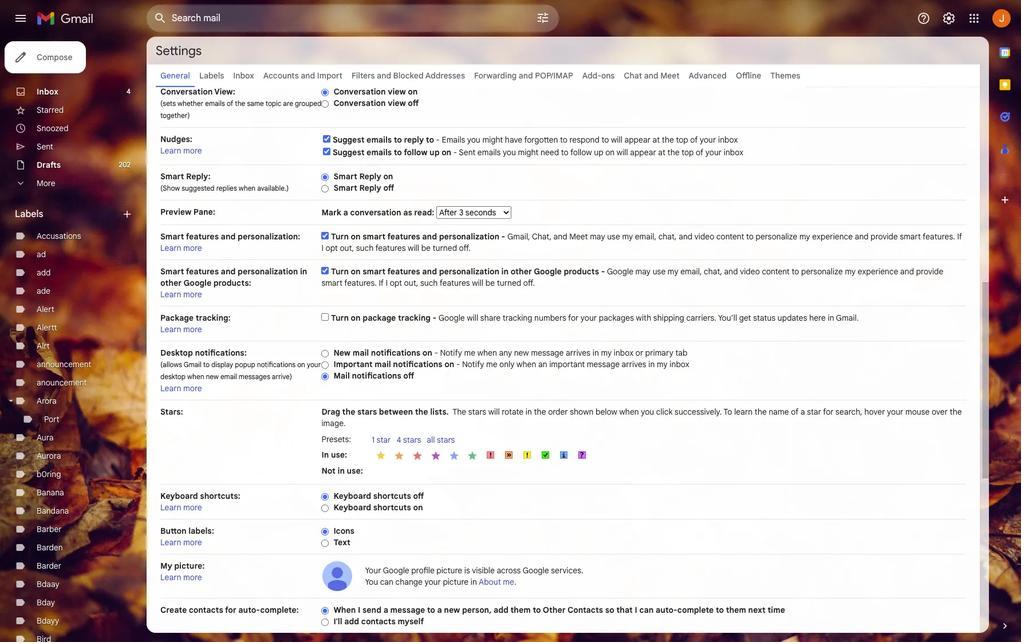 Task type: locate. For each thing, give the bounding box(es) containing it.
0 vertical spatial out,
[[340, 243, 354, 253]]

when right replies
[[239, 184, 256, 193]]

1 horizontal spatial you
[[503, 147, 516, 158]]

can right 'you' in the left of the page
[[380, 577, 394, 587]]

0 vertical spatial use:
[[331, 450, 347, 460]]

more down labels:
[[183, 537, 202, 548]]

display
[[211, 360, 233, 369]]

personalization
[[439, 232, 500, 242], [238, 266, 298, 277], [439, 266, 500, 277]]

messages
[[239, 372, 270, 381]]

picture down is
[[443, 577, 469, 587]]

sent down emails
[[459, 147, 476, 158]]

2 learn from the top
[[160, 243, 181, 253]]

a right name
[[801, 407, 806, 417]]

0 horizontal spatial other
[[160, 278, 182, 288]]

a
[[344, 207, 348, 218], [801, 407, 806, 417], [384, 605, 389, 615], [437, 605, 442, 615]]

smart reply on
[[334, 171, 393, 182]]

smart up (show
[[160, 171, 184, 182]]

more down the nudges:
[[183, 146, 202, 156]]

4 more from the top
[[183, 324, 202, 335]]

you down "have"
[[503, 147, 516, 158]]

view:
[[214, 87, 235, 97]]

learn inside button labels: learn more
[[160, 537, 181, 548]]

2 turn from the top
[[331, 266, 349, 277]]

of
[[227, 99, 233, 108], [691, 135, 698, 145], [696, 147, 704, 158], [791, 407, 799, 417]]

other down gmail,
[[511, 266, 532, 277]]

3 learn more link from the top
[[160, 289, 202, 300]]

0 horizontal spatial follow
[[404, 147, 428, 158]]

tracking:
[[196, 313, 231, 323]]

4 inside labels "navigation"
[[127, 87, 131, 96]]

ad
[[37, 249, 46, 260]]

1 shortcuts from the top
[[373, 491, 411, 501]]

google left share
[[439, 313, 465, 323]]

1 horizontal spatial can
[[640, 605, 654, 615]]

more down picture:
[[183, 572, 202, 583]]

1 vertical spatial features.
[[345, 278, 377, 288]]

learn down preview at the top
[[160, 243, 181, 253]]

chat, up the google may use my email, chat, and video content to personalize my experience and provide smart features. if i opt out, such features will be turned off.
[[659, 232, 677, 242]]

0 horizontal spatial video
[[695, 232, 715, 242]]

learn down the button
[[160, 537, 181, 548]]

1 horizontal spatial new
[[444, 605, 460, 615]]

smart for smart features and personalization in other google products: learn more
[[160, 266, 184, 277]]

conversation down filters
[[334, 87, 386, 97]]

1 reply from the top
[[360, 171, 382, 182]]

Keyboard shortcuts on radio
[[322, 504, 329, 513]]

more inside my picture: learn more
[[183, 572, 202, 583]]

1 horizontal spatial for
[[569, 313, 579, 323]]

7 learn more link from the top
[[160, 537, 202, 548]]

content inside gmail, chat, and meet may use my email, chat, and video content to personalize my experience and provide smart features. if i opt out, such features will be turned off.
[[717, 232, 745, 242]]

6 learn more link from the top
[[160, 503, 202, 513]]

need
[[541, 147, 559, 158]]

1 horizontal spatial sent
[[459, 147, 476, 158]]

2 view from the top
[[388, 98, 406, 108]]

name
[[769, 407, 789, 417]]

may down gmail, chat, and meet may use my email, chat, and video content to personalize my experience and provide smart features. if i opt out, such features will be turned off. at the top
[[636, 266, 651, 277]]

new left person,
[[444, 605, 460, 615]]

turn on smart features and personalization -
[[331, 232, 508, 242]]

1 vertical spatial chat,
[[704, 266, 723, 277]]

0 vertical spatial top
[[676, 135, 689, 145]]

bdaay
[[37, 579, 59, 590]]

2 horizontal spatial me
[[503, 577, 515, 587]]

smart right the smart reply on radio
[[334, 171, 357, 182]]

0 vertical spatial you
[[467, 135, 481, 145]]

smart right smart reply off option
[[334, 183, 357, 193]]

0 horizontal spatial can
[[380, 577, 394, 587]]

that
[[617, 605, 633, 615]]

1 them from the left
[[511, 605, 531, 615]]

0 vertical spatial arrives
[[566, 348, 591, 358]]

meet right the chat
[[661, 70, 680, 81]]

1 horizontal spatial turned
[[497, 278, 522, 288]]

more down package
[[183, 324, 202, 335]]

1 vertical spatial experience
[[858, 266, 899, 277]]

important
[[334, 359, 373, 370]]

i'll add contacts myself
[[334, 617, 424, 627]]

0 vertical spatial shortcuts
[[373, 491, 411, 501]]

8 learn more link from the top
[[160, 572, 202, 583]]

1 vertical spatial top
[[682, 147, 694, 158]]

0 vertical spatial turn
[[331, 232, 349, 242]]

if inside the google may use my email, chat, and video content to personalize my experience and provide smart features. if i opt out, such features will be turned off.
[[379, 278, 384, 288]]

when
[[239, 184, 256, 193], [478, 348, 497, 358], [517, 359, 537, 370], [187, 372, 204, 381], [620, 407, 639, 417]]

in down primary
[[649, 359, 655, 370]]

turned up share
[[497, 278, 522, 288]]

1 view from the top
[[388, 87, 406, 97]]

1 horizontal spatial up
[[594, 147, 604, 158]]

such down 'turn on smart features and personalization in other google products -'
[[421, 278, 438, 288]]

0 horizontal spatial be
[[422, 243, 431, 253]]

0 horizontal spatial mail
[[353, 348, 369, 358]]

pane:
[[194, 207, 215, 217]]

learn more link down desktop
[[160, 383, 202, 394]]

4
[[127, 87, 131, 96], [397, 435, 401, 445]]

provide
[[871, 232, 898, 242], [917, 266, 944, 277]]

chat,
[[532, 232, 552, 242]]

general link
[[160, 70, 190, 81]]

2 vertical spatial you
[[641, 407, 655, 417]]

learn more link up the button
[[160, 503, 202, 513]]

in inside smart features and personalization in other google products: learn more
[[300, 266, 307, 277]]

1 vertical spatial at
[[659, 147, 666, 158]]

auto-
[[239, 605, 260, 615], [656, 605, 678, 615]]

experience inside gmail, chat, and meet may use my email, chat, and video content to personalize my experience and provide smart features. if i opt out, such features will be turned off.
[[813, 232, 853, 242]]

0 vertical spatial features.
[[923, 232, 956, 242]]

may
[[590, 232, 605, 242], [636, 266, 651, 277]]

0 horizontal spatial 4
[[127, 87, 131, 96]]

of inside the stars will rotate in the order shown below when you click successively. to learn the name of a star for search, hover your mouse over the image.
[[791, 407, 799, 417]]

appear
[[625, 135, 651, 145], [631, 147, 657, 158]]

2 shortcuts from the top
[[373, 503, 411, 513]]

Smart Reply off radio
[[322, 184, 329, 193]]

accusations
[[37, 231, 81, 241]]

chat and meet link
[[624, 70, 680, 81]]

1 horizontal spatial provide
[[917, 266, 944, 277]]

follow
[[404, 147, 428, 158], [571, 147, 592, 158]]

in inside your google profile picture is visible across google services. you can change your picture in about me .
[[471, 577, 477, 587]]

i left send
[[358, 605, 361, 615]]

forwarding and pop/imap link
[[475, 70, 573, 81]]

smart inside smart reply: (show suggested replies when available.)
[[160, 171, 184, 182]]

off.
[[459, 243, 471, 253], [524, 278, 535, 288]]

Mail notifications off radio
[[322, 372, 329, 381]]

gmail,
[[508, 232, 530, 242]]

1 learn more link from the top
[[160, 146, 202, 156]]

when down gmail
[[187, 372, 204, 381]]

might
[[483, 135, 503, 145], [518, 147, 539, 158]]

learn more link for button labels:
[[160, 537, 202, 548]]

learn up package
[[160, 289, 181, 300]]

1 horizontal spatial email,
[[681, 266, 702, 277]]

0 horizontal spatial message
[[391, 605, 425, 615]]

view down filters and blocked addresses
[[388, 87, 406, 97]]

labels inside "navigation"
[[15, 209, 43, 220]]

8 more from the top
[[183, 572, 202, 583]]

conversation
[[160, 87, 213, 97], [334, 87, 386, 97], [334, 98, 386, 108]]

learn more link down the button
[[160, 537, 202, 548]]

0 vertical spatial may
[[590, 232, 605, 242]]

4 learn more link from the top
[[160, 324, 202, 335]]

2 suggest from the top
[[333, 147, 365, 158]]

keyboard for keyboard shortcuts: learn more
[[160, 491, 198, 501]]

personalization up share
[[439, 266, 500, 277]]

when left an
[[517, 359, 537, 370]]

me left any on the bottom of the page
[[464, 348, 476, 358]]

2 more from the top
[[183, 243, 202, 253]]

be down 'turn on smart features and personalization in other google products -'
[[486, 278, 495, 288]]

7 learn from the top
[[160, 537, 181, 548]]

smart features and personalization in other google products: learn more
[[160, 266, 307, 300]]

0 horizontal spatial provide
[[871, 232, 898, 242]]

might left "have"
[[483, 135, 503, 145]]

smart
[[160, 171, 184, 182], [334, 171, 357, 182], [334, 183, 357, 193], [160, 232, 184, 242], [160, 266, 184, 277]]

Conversation view on radio
[[322, 88, 329, 97]]

barden
[[37, 543, 63, 553]]

when right below
[[620, 407, 639, 417]]

0 vertical spatial star
[[808, 407, 822, 417]]

smart inside smart features and personalization: learn more
[[160, 232, 184, 242]]

0 vertical spatial reply
[[360, 171, 382, 182]]

experience
[[813, 232, 853, 242], [858, 266, 899, 277]]

personalization for turn on smart features and personalization -
[[439, 232, 500, 242]]

0 horizontal spatial experience
[[813, 232, 853, 242]]

smart for smart reply off
[[334, 183, 357, 193]]

1 tracking from the left
[[398, 313, 431, 323]]

tab list
[[990, 37, 1022, 601]]

0 vertical spatial me
[[464, 348, 476, 358]]

the
[[235, 99, 245, 108], [662, 135, 674, 145], [668, 147, 680, 158], [342, 407, 356, 417], [415, 407, 428, 417], [534, 407, 546, 417], [755, 407, 767, 417], [950, 407, 962, 417]]

email, inside the google may use my email, chat, and video content to personalize my experience and provide smart features. if i opt out, such features will be turned off.
[[681, 266, 702, 277]]

learn more link down the nudges:
[[160, 146, 202, 156]]

1 vertical spatial use:
[[347, 466, 363, 476]]

2 up from the left
[[594, 147, 604, 158]]

nudges: learn more
[[160, 134, 202, 156]]

shortcuts:
[[200, 491, 240, 501]]

smart
[[363, 232, 386, 242], [900, 232, 921, 242], [363, 266, 386, 277], [322, 278, 343, 288]]

notify left only
[[462, 359, 484, 370]]

personalization down personalization:
[[238, 266, 298, 277]]

New mail notifications on radio
[[322, 349, 329, 358]]

1 vertical spatial new
[[206, 372, 219, 381]]

0 horizontal spatial personalize
[[756, 232, 798, 242]]

1 horizontal spatial other
[[511, 266, 532, 277]]

1 horizontal spatial experience
[[858, 266, 899, 277]]

1 horizontal spatial use
[[653, 266, 666, 277]]

chat, inside the google may use my email, chat, and video content to personalize my experience and provide smart features. if i opt out, such features will be turned off.
[[704, 266, 723, 277]]

rotate
[[502, 407, 524, 417]]

inbox link up view:
[[233, 70, 254, 81]]

drag
[[322, 407, 340, 417]]

personalize inside gmail, chat, and meet may use my email, chat, and video content to personalize my experience and provide smart features. if i opt out, such features will be turned off.
[[756, 232, 798, 242]]

1 suggest from the top
[[333, 135, 365, 145]]

such
[[356, 243, 374, 253], [421, 278, 438, 288]]

port link
[[44, 414, 59, 425]]

2 vertical spatial me
[[503, 577, 515, 587]]

off up mark a conversation as read:
[[384, 183, 394, 193]]

2 horizontal spatial add
[[494, 605, 509, 615]]

1 star 4 stars all stars
[[372, 435, 455, 445]]

6 more from the top
[[183, 503, 202, 513]]

1 vertical spatial 4
[[397, 435, 401, 445]]

1 vertical spatial provide
[[917, 266, 944, 277]]

barden link
[[37, 543, 63, 553]]

smart inside smart features and personalization in other google products: learn more
[[160, 266, 184, 277]]

text
[[334, 537, 351, 548]]

message right important
[[587, 359, 620, 370]]

conversation inside conversation view: (sets whether emails of the same topic are grouped together)
[[160, 87, 213, 97]]

2 auto- from the left
[[656, 605, 678, 615]]

1 horizontal spatial off.
[[524, 278, 535, 288]]

in right here
[[828, 313, 835, 323]]

new
[[514, 348, 529, 358], [206, 372, 219, 381], [444, 605, 460, 615]]

0 vertical spatial can
[[380, 577, 394, 587]]

all stars link
[[427, 435, 461, 446]]

me down across
[[503, 577, 515, 587]]

add up ade at the left top
[[37, 268, 51, 278]]

0 horizontal spatial me
[[464, 348, 476, 358]]

provide inside the google may use my email, chat, and video content to personalize my experience and provide smart features. if i opt out, such features will be turned off.
[[917, 266, 944, 277]]

3 learn from the top
[[160, 289, 181, 300]]

off for keyboard shortcuts off
[[413, 491, 424, 501]]

will inside the stars will rotate in the order shown below when you click successively. to learn the name of a star for search, hover your mouse over the image.
[[489, 407, 500, 417]]

.
[[515, 577, 517, 587]]

when inside desktop notifications: (allows gmail to display popup notifications on your desktop when new email messages arrive) learn more
[[187, 372, 204, 381]]

notify for notify me only when an important message arrives in my inbox
[[462, 359, 484, 370]]

stars right the all at the bottom of the page
[[437, 435, 455, 445]]

learn more link for nudges:
[[160, 146, 202, 156]]

1 more from the top
[[183, 146, 202, 156]]

use: right in
[[331, 450, 347, 460]]

if inside gmail, chat, and meet may use my email, chat, and video content to personalize my experience and provide smart features. if i opt out, such features will be turned off.
[[958, 232, 963, 242]]

0 vertical spatial labels
[[199, 70, 224, 81]]

0 horizontal spatial inbox
[[37, 87, 58, 97]]

1 learn from the top
[[160, 146, 181, 156]]

1 vertical spatial turned
[[497, 278, 522, 288]]

8 learn from the top
[[160, 572, 181, 583]]

picture left is
[[437, 566, 463, 576]]

0 vertical spatial picture
[[437, 566, 463, 576]]

settings image
[[943, 11, 956, 25]]

0 horizontal spatial new
[[206, 372, 219, 381]]

1 horizontal spatial video
[[741, 266, 760, 277]]

google inside the google may use my email, chat, and video content to personalize my experience and provide smart features. if i opt out, such features will be turned off.
[[607, 266, 634, 277]]

i up 'package'
[[386, 278, 388, 288]]

more inside smart features and personalization in other google products: learn more
[[183, 289, 202, 300]]

3 turn from the top
[[331, 313, 349, 323]]

up
[[430, 147, 440, 158], [594, 147, 604, 158]]

smart for smart features and personalization: learn more
[[160, 232, 184, 242]]

notifications:
[[195, 348, 247, 358]]

2 horizontal spatial for
[[824, 407, 834, 417]]

0 vertical spatial turned
[[433, 243, 457, 253]]

1 horizontal spatial inbox
[[233, 70, 254, 81]]

use inside the google may use my email, chat, and video content to personalize my experience and provide smart features. if i opt out, such features will be turned off.
[[653, 266, 666, 277]]

2 them from the left
[[726, 605, 747, 615]]

features.
[[923, 232, 956, 242], [345, 278, 377, 288]]

conversation view: (sets whether emails of the same topic are grouped together)
[[160, 87, 322, 120]]

personalization inside smart features and personalization in other google products: learn more
[[238, 266, 298, 277]]

more inside button labels: learn more
[[183, 537, 202, 548]]

shortcuts up keyboard shortcuts on
[[373, 491, 411, 501]]

more down desktop
[[183, 383, 202, 394]]

turn for turn on smart features and personalization -
[[331, 232, 349, 242]]

carriers.
[[687, 313, 717, 323]]

keyboard up the button
[[160, 491, 198, 501]]

off
[[408, 98, 419, 108], [384, 183, 394, 193], [404, 371, 414, 381], [413, 491, 424, 501]]

meet inside gmail, chat, and meet may use my email, chat, and video content to personalize my experience and provide smart features. if i opt out, such features will be turned off.
[[570, 232, 588, 242]]

5 learn more link from the top
[[160, 383, 202, 394]]

0 horizontal spatial add
[[37, 268, 51, 278]]

stars
[[358, 407, 377, 417], [469, 407, 487, 417], [403, 435, 421, 445], [437, 435, 455, 445]]

keyboard for keyboard shortcuts on
[[334, 503, 371, 513]]

such down 'conversation'
[[356, 243, 374, 253]]

3 more from the top
[[183, 289, 202, 300]]

themes
[[771, 70, 801, 81]]

off up keyboard shortcuts on
[[413, 491, 424, 501]]

google down gmail, chat, and meet may use my email, chat, and video content to personalize my experience and provide smart features. if i opt out, such features will be turned off. at the top
[[607, 266, 634, 277]]

0 vertical spatial opt
[[326, 243, 338, 253]]

suggest emails to reply to - emails you might have forgotten to respond to will appear at the top of your inbox
[[333, 135, 738, 145]]

use: down the in use:
[[347, 466, 363, 476]]

turned down turn on smart features and personalization -
[[433, 243, 457, 253]]

0 horizontal spatial labels
[[15, 209, 43, 220]]

will inside the google may use my email, chat, and video content to personalize my experience and provide smart features. if i opt out, such features will be turned off.
[[472, 278, 484, 288]]

be inside gmail, chat, and meet may use my email, chat, and video content to personalize my experience and provide smart features. if i opt out, such features will be turned off.
[[422, 243, 431, 253]]

to inside the google may use my email, chat, and video content to personalize my experience and provide smart features. if i opt out, such features will be turned off.
[[792, 266, 800, 277]]

important mail notifications on - notify me only when an important message arrives in my inbox
[[334, 359, 690, 370]]

conversation down 'conversation view on'
[[334, 98, 386, 108]]

shortcuts down keyboard shortcuts off
[[373, 503, 411, 513]]

ade link
[[37, 286, 50, 296]]

0 horizontal spatial them
[[511, 605, 531, 615]]

more inside smart features and personalization: learn more
[[183, 243, 202, 253]]

be down turn on smart features and personalization -
[[422, 243, 431, 253]]

when
[[334, 605, 356, 615]]

stars right the
[[469, 407, 487, 417]]

more inside the package tracking: learn more
[[183, 324, 202, 335]]

contacts right create
[[189, 605, 223, 615]]

you left click
[[641, 407, 655, 417]]

2 reply from the top
[[360, 183, 382, 193]]

2 vertical spatial turn
[[331, 313, 349, 323]]

None search field
[[147, 5, 559, 32]]

1 horizontal spatial arrives
[[622, 359, 647, 370]]

of inside conversation view: (sets whether emails of the same topic are grouped together)
[[227, 99, 233, 108]]

add down when
[[345, 617, 359, 627]]

chat
[[624, 70, 642, 81]]

for left search,
[[824, 407, 834, 417]]

use:
[[331, 450, 347, 460], [347, 466, 363, 476]]

port
[[44, 414, 59, 425]]

might down the suggest emails to reply to - emails you might have forgotten to respond to will appear at the top of your inbox on the top of the page
[[518, 147, 539, 158]]

in right rotate in the bottom of the page
[[526, 407, 532, 417]]

0 vertical spatial at
[[653, 135, 660, 145]]

features inside the google may use my email, chat, and video content to personalize my experience and provide smart features. if i opt out, such features will be turned off.
[[440, 278, 470, 288]]

sent inside labels "navigation"
[[37, 142, 53, 152]]

other
[[511, 266, 532, 277], [160, 278, 182, 288]]

6 learn from the top
[[160, 503, 181, 513]]

1 vertical spatial labels
[[15, 209, 43, 220]]

learn more link for my picture:
[[160, 572, 202, 583]]

7 more from the top
[[183, 537, 202, 548]]

other inside smart features and personalization in other google products: learn more
[[160, 278, 182, 288]]

1 follow from the left
[[404, 147, 428, 158]]

1 vertical spatial mail
[[375, 359, 391, 370]]

5 learn from the top
[[160, 383, 181, 394]]

learn more link for smart features and personalization:
[[160, 243, 202, 253]]

0 horizontal spatial auto-
[[239, 605, 260, 615]]

learn up the button
[[160, 503, 181, 513]]

Icons radio
[[322, 528, 329, 536]]

google
[[534, 266, 562, 277], [607, 266, 634, 277], [184, 278, 212, 288], [439, 313, 465, 323], [383, 566, 410, 576], [523, 566, 549, 576]]

and inside smart features and personalization: learn more
[[221, 232, 236, 242]]

video inside gmail, chat, and meet may use my email, chat, and video content to personalize my experience and provide smart features. if i opt out, such features will be turned off.
[[695, 232, 715, 242]]

features inside smart features and personalization: learn more
[[186, 232, 219, 242]]

keyboard for keyboard shortcuts off
[[334, 491, 371, 501]]

same
[[247, 99, 264, 108]]

filters and blocked addresses link
[[352, 70, 465, 81]]

inbox link up starred
[[37, 87, 58, 97]]

meet up the 'products'
[[570, 232, 588, 242]]

anouncement link
[[37, 378, 87, 388]]

star left search,
[[808, 407, 822, 417]]

updates
[[778, 313, 808, 323]]

experience inside the google may use my email, chat, and video content to personalize my experience and provide smart features. if i opt out, such features will be turned off.
[[858, 266, 899, 277]]

i down mark
[[322, 243, 324, 253]]

smart inside gmail, chat, and meet may use my email, chat, and video content to personalize my experience and provide smart features. if i opt out, such features will be turned off.
[[900, 232, 921, 242]]

message
[[531, 348, 564, 358], [587, 359, 620, 370], [391, 605, 425, 615]]

inbox
[[719, 135, 738, 145], [724, 147, 744, 158], [614, 348, 634, 358], [670, 359, 690, 370]]

2 learn more link from the top
[[160, 243, 202, 253]]

message up an
[[531, 348, 564, 358]]

inbox link
[[233, 70, 254, 81], [37, 87, 58, 97]]

inbox inside labels "navigation"
[[37, 87, 58, 97]]

1 vertical spatial me
[[486, 359, 498, 370]]

1 horizontal spatial be
[[486, 278, 495, 288]]

0 horizontal spatial opt
[[326, 243, 338, 253]]

1 turn from the top
[[331, 232, 349, 242]]

0 vertical spatial might
[[483, 135, 503, 145]]

0 vertical spatial 4
[[127, 87, 131, 96]]

1 horizontal spatial out,
[[404, 278, 419, 288]]

a left person,
[[437, 605, 442, 615]]

keyboard shortcuts on
[[334, 503, 423, 513]]

view down 'conversation view on'
[[388, 98, 406, 108]]

labels down more
[[15, 209, 43, 220]]

get
[[740, 313, 752, 323]]

my picture: learn more
[[160, 561, 205, 583]]

reply for on
[[360, 171, 382, 182]]

learn more link for smart features and personalization in other google products:
[[160, 289, 202, 300]]

keyboard inside keyboard shortcuts: learn more
[[160, 491, 198, 501]]

1 horizontal spatial contacts
[[361, 617, 396, 627]]

them left next
[[726, 605, 747, 615]]

provide inside gmail, chat, and meet may use my email, chat, and video content to personalize my experience and provide smart features. if i opt out, such features will be turned off.
[[871, 232, 898, 242]]

support image
[[917, 11, 931, 25]]

off. inside the google may use my email, chat, and video content to personalize my experience and provide smart features. if i opt out, such features will be turned off.
[[524, 278, 535, 288]]

0 horizontal spatial arrives
[[566, 348, 591, 358]]

button
[[160, 526, 187, 536]]

features. inside the google may use my email, chat, and video content to personalize my experience and provide smart features. if i opt out, such features will be turned off.
[[345, 278, 377, 288]]

1 horizontal spatial star
[[808, 407, 822, 417]]

1 up from the left
[[430, 147, 440, 158]]

me left only
[[486, 359, 498, 370]]

1 horizontal spatial message
[[531, 348, 564, 358]]

keyboard up the icons
[[334, 503, 371, 513]]

add link
[[37, 268, 51, 278]]

arrives down or
[[622, 359, 647, 370]]

main menu image
[[14, 11, 28, 25]]

star right 1 at the left bottom of page
[[377, 435, 391, 445]]

None checkbox
[[323, 135, 331, 143], [322, 232, 329, 240], [322, 313, 329, 321], [323, 135, 331, 143], [322, 232, 329, 240], [322, 313, 329, 321]]

0 vertical spatial notify
[[440, 348, 462, 358]]

1 vertical spatial message
[[587, 359, 620, 370]]

learn down package
[[160, 324, 181, 335]]

1 horizontal spatial may
[[636, 266, 651, 277]]

None checkbox
[[323, 148, 331, 155], [322, 267, 329, 274], [323, 148, 331, 155], [322, 267, 329, 274]]

out, inside gmail, chat, and meet may use my email, chat, and video content to personalize my experience and provide smart features. if i opt out, such features will be turned off.
[[340, 243, 354, 253]]

2 vertical spatial add
[[345, 617, 359, 627]]

1 vertical spatial use
[[653, 266, 666, 277]]

inbox up view:
[[233, 70, 254, 81]]

for inside the stars will rotate in the order shown below when you click successively. to learn the name of a star for search, hover your mouse over the image.
[[824, 407, 834, 417]]

tracking right 'package'
[[398, 313, 431, 323]]

1 vertical spatial view
[[388, 98, 406, 108]]

may up the 'products'
[[590, 232, 605, 242]]

0 vertical spatial for
[[569, 313, 579, 323]]

2 vertical spatial for
[[225, 605, 236, 615]]

in right not
[[338, 466, 345, 476]]

me for only
[[486, 359, 498, 370]]

gmail image
[[37, 7, 99, 30]]

more up package
[[183, 289, 202, 300]]

use up the google may use my email, chat, and video content to personalize my experience and provide smart features. if i opt out, such features will be turned off.
[[608, 232, 620, 242]]

about me link
[[479, 577, 515, 587]]

when left any on the bottom of the page
[[478, 348, 497, 358]]

gmail, chat, and meet may use my email, chat, and video content to personalize my experience and provide smart features. if i opt out, such features will be turned off.
[[322, 232, 963, 253]]

1 horizontal spatial if
[[958, 232, 963, 242]]

learn inside keyboard shortcuts: learn more
[[160, 503, 181, 513]]

my
[[623, 232, 633, 242], [800, 232, 811, 242], [668, 266, 679, 277], [845, 266, 856, 277], [601, 348, 612, 358], [657, 359, 668, 370]]

features. inside gmail, chat, and meet may use my email, chat, and video content to personalize my experience and provide smart features. if i opt out, such features will be turned off.
[[923, 232, 956, 242]]

smart for smart reply: (show suggested replies when available.)
[[160, 171, 184, 182]]

drag the stars between the lists.
[[322, 407, 449, 417]]

0 vertical spatial other
[[511, 266, 532, 277]]

learn inside desktop notifications: (allows gmail to display popup notifications on your desktop when new email messages arrive) learn more
[[160, 383, 181, 394]]

conversation view on
[[334, 87, 418, 97]]

4 learn from the top
[[160, 324, 181, 335]]

google may use my email, chat, and video content to personalize my experience and provide smart features. if i opt out, such features will be turned off.
[[322, 266, 944, 288]]

1 vertical spatial personalize
[[802, 266, 843, 277]]

between
[[379, 407, 413, 417]]

mail for new
[[353, 348, 369, 358]]

off. up 'turn on smart features and personalization in other google products -'
[[459, 243, 471, 253]]

5 more from the top
[[183, 383, 202, 394]]

Text radio
[[322, 539, 329, 548]]

more down preview pane:
[[183, 243, 202, 253]]

suggest for suggest emails to follow up on - sent emails you might need to follow up on will appear at the top of your inbox
[[333, 147, 365, 158]]

them down "."
[[511, 605, 531, 615]]

emails left reply
[[367, 135, 392, 145]]

primary
[[646, 348, 674, 358]]

0 horizontal spatial email,
[[635, 232, 657, 242]]



Task type: describe. For each thing, give the bounding box(es) containing it.
or
[[636, 348, 644, 358]]

desktop notifications: (allows gmail to display popup notifications on your desktop when new email messages arrive) learn more
[[160, 348, 321, 394]]

Search mail text field
[[172, 13, 504, 24]]

such inside the google may use my email, chat, and video content to personalize my experience and provide smart features. if i opt out, such features will be turned off.
[[421, 278, 438, 288]]

offline
[[736, 70, 762, 81]]

you
[[365, 577, 378, 587]]

when inside smart reply: (show suggested replies when available.)
[[239, 184, 256, 193]]

view for on
[[388, 87, 406, 97]]

on inside desktop notifications: (allows gmail to display popup notifications on your desktop when new email messages arrive) learn more
[[298, 360, 305, 369]]

Smart Reply on radio
[[322, 173, 329, 182]]

blocked
[[393, 70, 424, 81]]

bday
[[37, 598, 55, 608]]

use inside gmail, chat, and meet may use my email, chat, and video content to personalize my experience and provide smart features. if i opt out, such features will be turned off.
[[608, 232, 620, 242]]

drafts
[[37, 160, 61, 170]]

out, inside the google may use my email, chat, and video content to personalize my experience and provide smart features. if i opt out, such features will be turned off.
[[404, 278, 419, 288]]

more inside keyboard shortcuts: learn more
[[183, 503, 202, 513]]

announcement link
[[37, 359, 91, 370]]

conversation for conversation view on
[[334, 87, 386, 97]]

emails down the suggest emails to reply to - emails you might have forgotten to respond to will appear at the top of your inbox on the top of the page
[[478, 147, 501, 158]]

may inside the google may use my email, chat, and video content to personalize my experience and provide smart features. if i opt out, such features will be turned off.
[[636, 266, 651, 277]]

preview pane:
[[160, 207, 215, 217]]

picture image
[[322, 560, 354, 593]]

aura
[[37, 433, 54, 443]]

only
[[500, 359, 515, 370]]

inbox for bottom the inbox link
[[37, 87, 58, 97]]

bandana
[[37, 506, 69, 516]]

star inside the stars will rotate in the order shown below when you click successively. to learn the name of a star for search, hover your mouse over the image.
[[808, 407, 822, 417]]

content inside the google may use my email, chat, and video content to personalize my experience and provide smart features. if i opt out, such features will be turned off.
[[762, 266, 790, 277]]

off for conversation view off
[[408, 98, 419, 108]]

are
[[283, 99, 293, 108]]

google up change
[[383, 566, 410, 576]]

labels for labels heading
[[15, 209, 43, 220]]

google right across
[[523, 566, 549, 576]]

1 vertical spatial appear
[[631, 147, 657, 158]]

1 vertical spatial contacts
[[361, 617, 396, 627]]

here
[[810, 313, 826, 323]]

a up i'll add contacts myself
[[384, 605, 389, 615]]

1
[[372, 435, 375, 445]]

announcement
[[37, 359, 91, 370]]

barder link
[[37, 561, 61, 571]]

you inside the stars will rotate in the order shown below when you click successively. to learn the name of a star for search, hover your mouse over the image.
[[641, 407, 655, 417]]

as
[[404, 207, 412, 218]]

0 horizontal spatial you
[[467, 135, 481, 145]]

search mail image
[[150, 8, 171, 29]]

keyboard shortcuts off
[[334, 491, 424, 501]]

i right that
[[635, 605, 638, 615]]

me for when
[[464, 348, 476, 358]]

(allows
[[160, 360, 182, 369]]

may inside gmail, chat, and meet may use my email, chat, and video content to personalize my experience and provide smart features. if i opt out, such features will be turned off.
[[590, 232, 605, 242]]

in inside the stars will rotate in the order shown below when you click successively. to learn the name of a star for search, hover your mouse over the image.
[[526, 407, 532, 417]]

Keyboard shortcuts off radio
[[322, 493, 329, 501]]

b0ring link
[[37, 469, 61, 480]]

2 horizontal spatial new
[[514, 348, 529, 358]]

google left the 'products'
[[534, 266, 562, 277]]

a inside the stars will rotate in the order shown below when you click successively. to learn the name of a star for search, hover your mouse over the image.
[[801, 407, 806, 417]]

and inside smart features and personalization in other google products: learn more
[[221, 266, 236, 277]]

gmail.
[[837, 313, 859, 323]]

personalization for turn on smart features and personalization in other google products -
[[439, 266, 500, 277]]

shipping
[[654, 313, 685, 323]]

1 vertical spatial arrives
[[622, 359, 647, 370]]

ad link
[[37, 249, 46, 260]]

can inside your google profile picture is visible across google services. you can change your picture in about me .
[[380, 577, 394, 587]]

turned inside gmail, chat, and meet may use my email, chat, and video content to personalize my experience and provide smart features. if i opt out, such features will be turned off.
[[433, 243, 457, 253]]

labels for labels link
[[199, 70, 224, 81]]

topic
[[266, 99, 282, 108]]

alert
[[37, 304, 54, 315]]

advanced search options image
[[532, 6, 555, 29]]

together)
[[160, 111, 190, 120]]

more inside nudges: learn more
[[183, 146, 202, 156]]

shortcuts for on
[[373, 503, 411, 513]]

stars left the all at the bottom of the page
[[403, 435, 421, 445]]

to inside gmail, chat, and meet may use my email, chat, and video content to personalize my experience and provide smart features. if i opt out, such features will be turned off.
[[747, 232, 754, 242]]

0 horizontal spatial star
[[377, 435, 391, 445]]

new inside desktop notifications: (allows gmail to display popup notifications on your desktop when new email messages arrive) learn more
[[206, 372, 219, 381]]

the stars will rotate in the order shown below when you click successively. to learn the name of a star for search, hover your mouse over the image.
[[322, 407, 962, 429]]

video inside the google may use my email, chat, and video content to personalize my experience and provide smart features. if i opt out, such features will be turned off.
[[741, 266, 760, 277]]

be inside the google may use my email, chat, and video content to personalize my experience and provide smart features. if i opt out, such features will be turned off.
[[486, 278, 495, 288]]

your inside the stars will rotate in the order shown below when you click successively. to learn the name of a star for search, hover your mouse over the image.
[[888, 407, 904, 417]]

will inside gmail, chat, and meet may use my email, chat, and video content to personalize my experience and provide smart features. if i opt out, such features will be turned off.
[[408, 243, 419, 253]]

1 vertical spatial might
[[518, 147, 539, 158]]

order
[[548, 407, 568, 417]]

forwarding
[[475, 70, 517, 81]]

tab
[[676, 348, 688, 358]]

send
[[363, 605, 382, 615]]

features inside gmail, chat, and meet may use my email, chat, and video content to personalize my experience and provide smart features. if i opt out, such features will be turned off.
[[376, 243, 406, 253]]

mail for important
[[375, 359, 391, 370]]

notify for notify me when any new message arrives in my inbox or primary tab
[[440, 348, 462, 358]]

stars inside the stars will rotate in the order shown below when you click successively. to learn the name of a star for search, hover your mouse over the image.
[[469, 407, 487, 417]]

learn inside smart features and personalization in other google products: learn more
[[160, 289, 181, 300]]

1 vertical spatial picture
[[443, 577, 469, 587]]

learn inside my picture: learn more
[[160, 572, 181, 583]]

your google profile picture is visible across google services. you can change your picture in about me .
[[365, 566, 584, 587]]

when inside the stars will rotate in the order shown below when you click successively. to learn the name of a star for search, hover your mouse over the image.
[[620, 407, 639, 417]]

smart reply: (show suggested replies when available.)
[[160, 171, 289, 193]]

a right mark
[[344, 207, 348, 218]]

arrive)
[[272, 372, 292, 381]]

click
[[657, 407, 673, 417]]

other
[[543, 605, 566, 615]]

grouped
[[295, 99, 322, 108]]

respond
[[570, 135, 600, 145]]

starred
[[37, 105, 64, 115]]

2 vertical spatial message
[[391, 605, 425, 615]]

to inside desktop notifications: (allows gmail to display popup notifications on your desktop when new email messages arrive) learn more
[[203, 360, 210, 369]]

personalize inside the google may use my email, chat, and video content to personalize my experience and provide smart features. if i opt out, such features will be turned off.
[[802, 266, 843, 277]]

0 horizontal spatial contacts
[[189, 605, 223, 615]]

your
[[365, 566, 381, 576]]

the inside conversation view: (sets whether emails of the same topic are grouped together)
[[235, 99, 245, 108]]

conversation for conversation view off
[[334, 98, 386, 108]]

1 star link
[[372, 435, 397, 446]]

stars up 1 at the left bottom of page
[[358, 407, 377, 417]]

learn inside smart features and personalization: learn more
[[160, 243, 181, 253]]

new
[[334, 348, 351, 358]]

time
[[768, 605, 786, 615]]

mail
[[334, 371, 350, 381]]

off. inside gmail, chat, and meet may use my email, chat, and video content to personalize my experience and provide smart features. if i opt out, such features will be turned off.
[[459, 243, 471, 253]]

When I send a message to a new person, add them to Other Contacts so that I can auto-complete to them next time radio
[[322, 607, 329, 615]]

any
[[499, 348, 512, 358]]

your inside your google profile picture is visible across google services. you can change your picture in about me .
[[425, 577, 441, 587]]

email, inside gmail, chat, and meet may use my email, chat, and video content to personalize my experience and provide smart features. if i opt out, such features will be turned off.
[[635, 232, 657, 242]]

i'll
[[334, 617, 342, 627]]

view for off
[[388, 98, 406, 108]]

create
[[160, 605, 187, 615]]

inbox for the rightmost the inbox link
[[233, 70, 254, 81]]

suggested
[[182, 184, 215, 193]]

me inside your google profile picture is visible across google services. you can change your picture in about me .
[[503, 577, 515, 587]]

alrt
[[37, 341, 50, 351]]

in use:
[[322, 450, 347, 460]]

in down turn on package tracking - google will share tracking numbers for your packages with shipping carriers. you'll get status updates here in gmail.
[[593, 348, 599, 358]]

turned inside the google may use my email, chat, and video content to personalize my experience and provide smart features. if i opt out, such features will be turned off.
[[497, 278, 522, 288]]

add inside labels "navigation"
[[37, 268, 51, 278]]

offline link
[[736, 70, 762, 81]]

202
[[119, 160, 131, 169]]

1 horizontal spatial 4
[[397, 435, 401, 445]]

0 vertical spatial message
[[531, 348, 564, 358]]

Important mail notifications on radio
[[322, 361, 329, 369]]

suggest for suggest emails to reply to - emails you might have forgotten to respond to will appear at the top of your inbox
[[333, 135, 365, 145]]

with
[[636, 313, 652, 323]]

1 auto- from the left
[[239, 605, 260, 615]]

b0ring
[[37, 469, 61, 480]]

more inside desktop notifications: (allows gmail to display popup notifications on your desktop when new email messages arrive) learn more
[[183, 383, 202, 394]]

1 horizontal spatial inbox link
[[233, 70, 254, 81]]

in down gmail,
[[502, 266, 509, 277]]

features inside smart features and personalization in other google products: learn more
[[186, 266, 219, 277]]

so
[[606, 605, 615, 615]]

alert link
[[37, 304, 54, 315]]

0 vertical spatial appear
[[625, 135, 651, 145]]

drafts link
[[37, 160, 61, 170]]

conversation for conversation view: (sets whether emails of the same topic are grouped together)
[[160, 87, 213, 97]]

you'll
[[719, 313, 738, 323]]

smart inside the google may use my email, chat, and video content to personalize my experience and provide smart features. if i opt out, such features will be turned off.
[[322, 278, 343, 288]]

more
[[37, 178, 55, 189]]

your inside desktop notifications: (allows gmail to display popup notifications on your desktop when new email messages arrive) learn more
[[307, 360, 321, 369]]

notifications inside desktop notifications: (allows gmail to display popup notifications on your desktop when new email messages arrive) learn more
[[257, 360, 296, 369]]

forgotten
[[525, 135, 558, 145]]

learn inside the package tracking: learn more
[[160, 324, 181, 335]]

such inside gmail, chat, and meet may use my email, chat, and video content to personalize my experience and provide smart features. if i opt out, such features will be turned off.
[[356, 243, 374, 253]]

emails inside conversation view: (sets whether emails of the same topic are grouped together)
[[205, 99, 225, 108]]

turn for turn on smart features and personalization in other google products -
[[331, 266, 349, 277]]

desktop
[[160, 372, 186, 381]]

Conversation view off radio
[[322, 100, 329, 108]]

visible
[[472, 566, 495, 576]]

1 vertical spatial add
[[494, 605, 509, 615]]

turn on smart features and personalization in other google products -
[[331, 266, 607, 277]]

personalization:
[[238, 232, 301, 242]]

off for mail notifications off
[[404, 371, 414, 381]]

2 follow from the left
[[571, 147, 592, 158]]

bdayy link
[[37, 616, 59, 626]]

0 horizontal spatial for
[[225, 605, 236, 615]]

aurora link
[[37, 451, 61, 461]]

snoozed
[[37, 123, 69, 134]]

emails up smart reply on
[[367, 147, 392, 158]]

add-ons
[[583, 70, 615, 81]]

addresses
[[426, 70, 465, 81]]

1 horizontal spatial meet
[[661, 70, 680, 81]]

opt inside gmail, chat, and meet may use my email, chat, and video content to personalize my experience and provide smart features. if i opt out, such features will be turned off.
[[326, 243, 338, 253]]

complete:
[[260, 605, 299, 615]]

image.
[[322, 418, 346, 429]]

I'll add contacts myself radio
[[322, 618, 329, 627]]

bdayy
[[37, 616, 59, 626]]

chat, inside gmail, chat, and meet may use my email, chat, and video content to personalize my experience and provide smart features. if i opt out, such features will be turned off.
[[659, 232, 677, 242]]

opt inside the google may use my email, chat, and video content to personalize my experience and provide smart features. if i opt out, such features will be turned off.
[[390, 278, 402, 288]]

labels navigation
[[0, 37, 147, 642]]

smart for smart reply on
[[334, 171, 357, 182]]

import
[[317, 70, 343, 81]]

2 vertical spatial new
[[444, 605, 460, 615]]

learn more link for keyboard shortcuts:
[[160, 503, 202, 513]]

1 vertical spatial inbox link
[[37, 87, 58, 97]]

i inside gmail, chat, and meet may use my email, chat, and video content to personalize my experience and provide smart features. if i opt out, such features will be turned off.
[[322, 243, 324, 253]]

shortcuts for off
[[373, 491, 411, 501]]

reply for off
[[360, 183, 382, 193]]

add-
[[583, 70, 602, 81]]

add-ons link
[[583, 70, 615, 81]]

off for smart reply off
[[384, 183, 394, 193]]

i inside the google may use my email, chat, and video content to personalize my experience and provide smart features. if i opt out, such features will be turned off.
[[386, 278, 388, 288]]

2 tracking from the left
[[503, 313, 533, 323]]

learn inside nudges: learn more
[[160, 146, 181, 156]]

conversation view off
[[334, 98, 419, 108]]

1 horizontal spatial add
[[345, 617, 359, 627]]

smart features and personalization: learn more
[[160, 232, 301, 253]]

google inside smart features and personalization in other google products: learn more
[[184, 278, 212, 288]]

mark
[[322, 207, 342, 218]]

labels heading
[[15, 209, 121, 220]]

learn more link for package tracking:
[[160, 324, 202, 335]]



Task type: vqa. For each thing, say whether or not it's contained in the screenshot.
1st S column header from right
no



